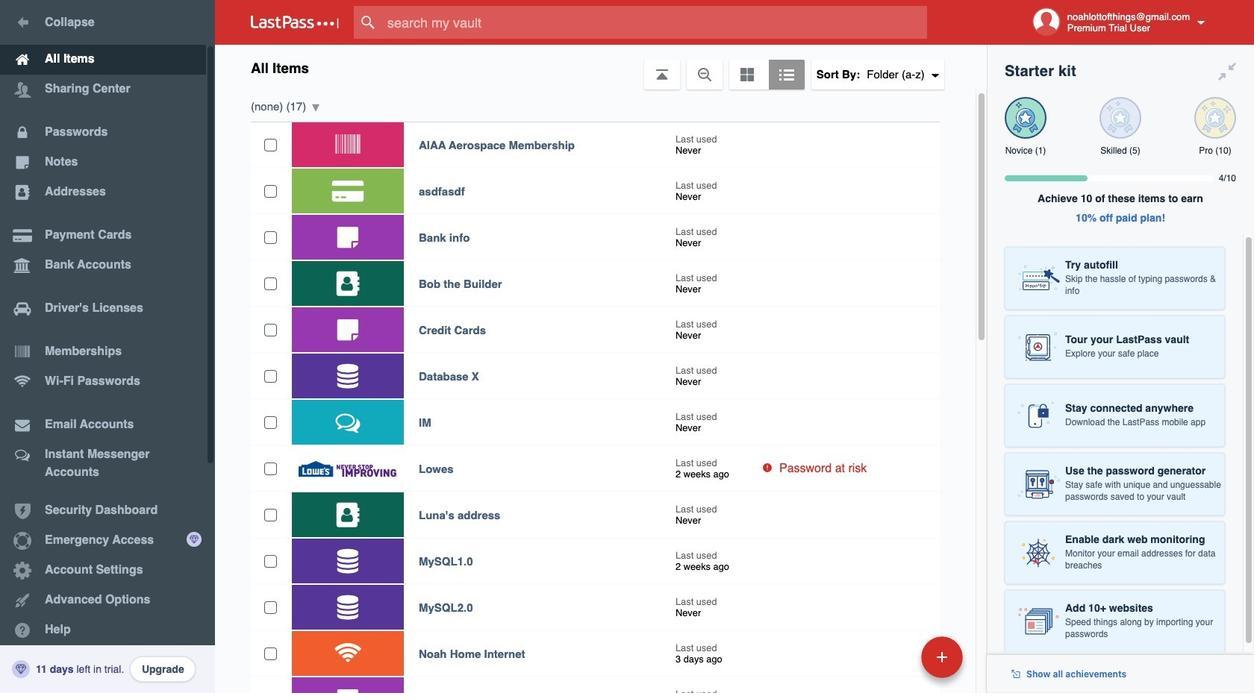 Task type: locate. For each thing, give the bounding box(es) containing it.
lastpass image
[[251, 16, 339, 29]]

new item navigation
[[819, 632, 972, 694]]

vault options navigation
[[215, 45, 987, 90]]

Search search field
[[354, 6, 951, 39]]



Task type: describe. For each thing, give the bounding box(es) containing it.
new item element
[[819, 636, 968, 679]]

main navigation navigation
[[0, 0, 215, 694]]

search my vault text field
[[354, 6, 951, 39]]



